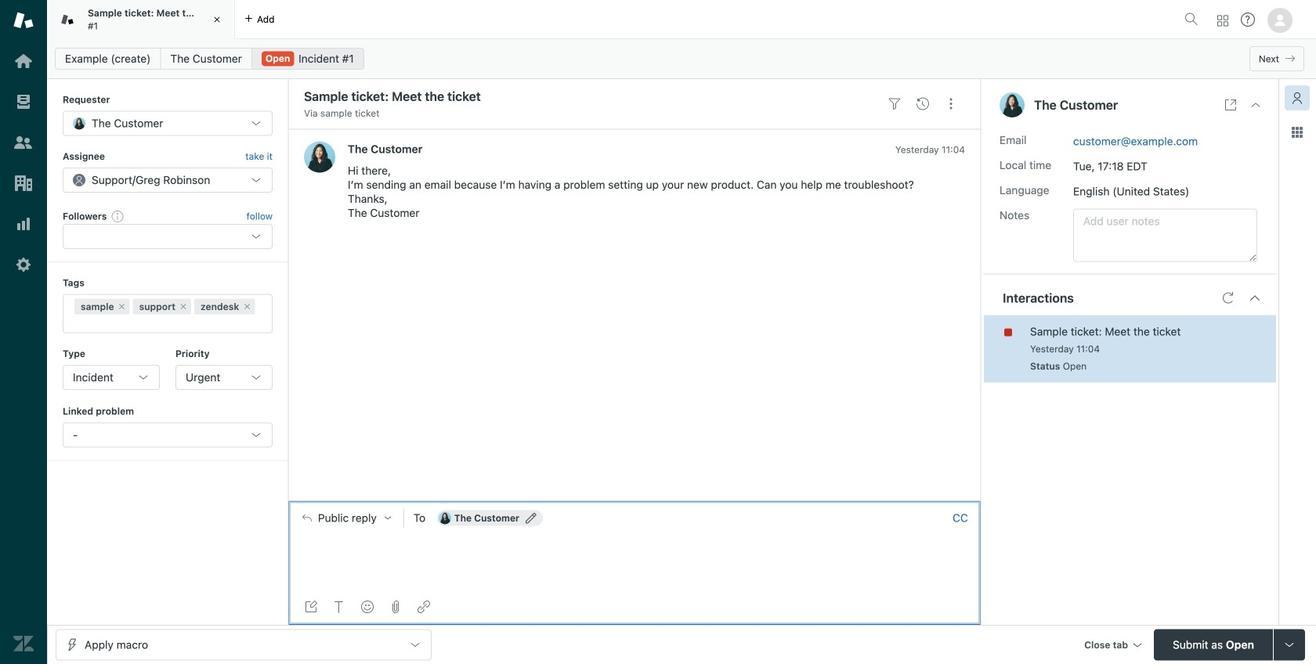 Task type: describe. For each thing, give the bounding box(es) containing it.
customers image
[[13, 132, 34, 153]]

avatar image
[[304, 141, 335, 173]]

remove image
[[179, 302, 188, 312]]

reporting image
[[13, 214, 34, 234]]

user image
[[1000, 92, 1025, 118]]

zendesk products image
[[1218, 15, 1229, 26]]

2 remove image from the left
[[242, 302, 252, 312]]

customer@example.com image
[[439, 512, 451, 525]]

edit user image
[[526, 513, 537, 524]]

1 horizontal spatial yesterday 11:04 text field
[[1030, 344, 1100, 355]]

close image inside tabs tab list
[[209, 12, 225, 27]]

info on adding followers image
[[112, 210, 124, 223]]

events image
[[917, 98, 929, 110]]

tabs tab list
[[47, 0, 1178, 39]]

main element
[[0, 0, 47, 664]]

add attachment image
[[389, 601, 402, 614]]

format text image
[[333, 601, 346, 614]]

insert emojis image
[[361, 601, 374, 614]]

Public reply composer text field
[[295, 535, 974, 568]]

zendesk image
[[13, 634, 34, 654]]

Add user notes text field
[[1073, 209, 1258, 262]]

Subject field
[[301, 87, 878, 106]]



Task type: locate. For each thing, give the bounding box(es) containing it.
add link (cmd k) image
[[418, 601, 430, 614]]

remove image left remove icon
[[117, 302, 127, 312]]

get started image
[[13, 51, 34, 71]]

1 horizontal spatial remove image
[[242, 302, 252, 312]]

filter image
[[889, 98, 901, 110]]

0 horizontal spatial yesterday 11:04 text field
[[896, 144, 965, 155]]

0 horizontal spatial remove image
[[117, 302, 127, 312]]

0 vertical spatial close image
[[209, 12, 225, 27]]

view more details image
[[1225, 99, 1237, 111]]

remove image right remove icon
[[242, 302, 252, 312]]

customer context image
[[1291, 92, 1304, 104]]

remove image
[[117, 302, 127, 312], [242, 302, 252, 312]]

ticket actions image
[[945, 98, 957, 110]]

views image
[[13, 92, 34, 112]]

apps image
[[1291, 126, 1304, 139]]

admin image
[[13, 255, 34, 275]]

tab
[[47, 0, 235, 39]]

0 horizontal spatial close image
[[209, 12, 225, 27]]

1 vertical spatial yesterday 11:04 text field
[[1030, 344, 1100, 355]]

organizations image
[[13, 173, 34, 194]]

close image
[[209, 12, 225, 27], [1250, 99, 1262, 111]]

0 vertical spatial yesterday 11:04 text field
[[896, 144, 965, 155]]

secondary element
[[47, 43, 1316, 74]]

1 remove image from the left
[[117, 302, 127, 312]]

displays possible ticket submission types image
[[1283, 639, 1296, 652]]

get help image
[[1241, 13, 1255, 27]]

1 horizontal spatial close image
[[1250, 99, 1262, 111]]

Yesterday 11:04 text field
[[896, 144, 965, 155], [1030, 344, 1100, 355]]

1 vertical spatial close image
[[1250, 99, 1262, 111]]

hide composer image
[[628, 495, 641, 507]]

zendesk support image
[[13, 10, 34, 31]]

draft mode image
[[305, 601, 317, 614]]



Task type: vqa. For each thing, say whether or not it's contained in the screenshot.
tab list
no



